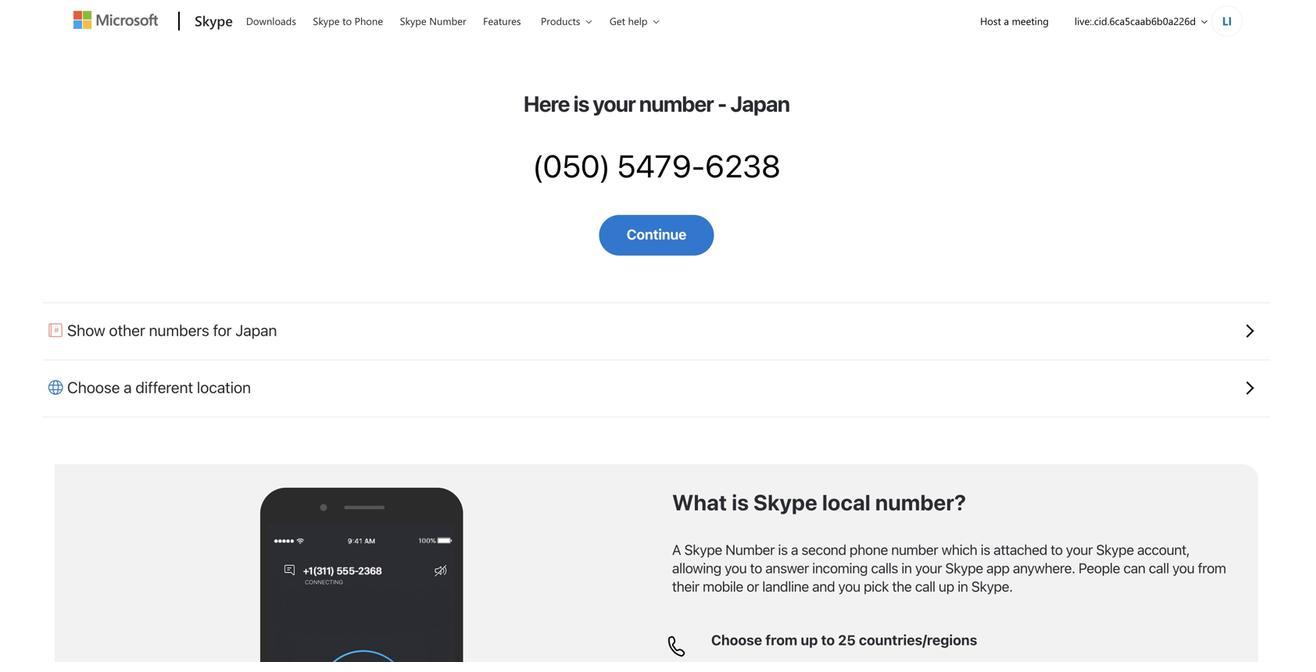 Task type: describe. For each thing, give the bounding box(es) containing it.
a
[[672, 542, 681, 558]]

0 horizontal spatial in
[[902, 560, 912, 577]]

continue button
[[600, 215, 714, 256]]

mobile
[[703, 578, 744, 595]]

allowing
[[672, 560, 722, 577]]

skype to phone link
[[306, 1, 390, 38]]

and
[[813, 578, 835, 595]]

choose a different location
[[67, 378, 251, 396]]

features
[[483, 14, 521, 28]]

location
[[197, 378, 251, 396]]

attached
[[994, 542, 1048, 558]]

number?
[[876, 490, 967, 515]]

skype number link
[[393, 1, 474, 38]]

0 horizontal spatial you
[[725, 560, 747, 577]]

help
[[628, 14, 648, 28]]

incoming
[[813, 560, 868, 577]]

for
[[213, 321, 232, 339]]

phone
[[355, 14, 383, 28]]

skype to phone
[[313, 14, 383, 28]]

which
[[942, 542, 978, 558]]

second
[[802, 542, 847, 558]]

-
[[718, 91, 727, 117]]

account,
[[1138, 542, 1190, 558]]

people
[[1079, 560, 1121, 577]]

6238
[[705, 147, 781, 184]]

1 vertical spatial in
[[958, 578, 969, 595]]

skype left local
[[754, 490, 818, 515]]

skype.
[[972, 578, 1013, 595]]

skype link
[[187, 1, 238, 43]]

the
[[893, 578, 912, 595]]

25
[[838, 632, 856, 648]]

show
[[67, 321, 105, 339]]

show other numbers for japan button
[[43, 303, 1271, 360]]

skype left phone
[[313, 14, 340, 28]]

or
[[747, 578, 759, 595]]

what is skype local number?
[[672, 490, 967, 515]]

1 horizontal spatial japan
[[731, 91, 790, 117]]

local
[[822, 490, 871, 515]]

host a meeting
[[981, 14, 1049, 28]]

to left 25
[[821, 632, 835, 648]]

here
[[524, 91, 570, 117]]

a for meeting
[[1004, 14, 1010, 28]]

number inside a skype number is a second phone number which is attached to your skype account, allowing you to answer incoming calls in your skype app anywhere. people can call you from their mobile or landline and you pick the call up in skype.
[[726, 542, 775, 558]]

is up "app"
[[981, 542, 991, 558]]

microsoft image
[[74, 11, 158, 29]]

a for different
[[124, 378, 132, 396]]

countries/regions
[[859, 632, 978, 648]]

get help button
[[600, 1, 672, 41]]

up inside a skype number is a second phone number which is attached to your skype account, allowing you to answer incoming calls in your skype app anywhere. people can call you from their mobile or landline and you pick the call up in skype.
[[939, 578, 955, 595]]



Task type: vqa. For each thing, say whether or not it's contained in the screenshot.
need
no



Task type: locate. For each thing, give the bounding box(es) containing it.
0 vertical spatial choose
[[67, 378, 120, 396]]

downloads
[[246, 14, 296, 28]]

up left 25
[[801, 632, 818, 648]]

get help
[[610, 14, 648, 28]]

2 vertical spatial your
[[916, 560, 942, 577]]

a right host
[[1004, 14, 1010, 28]]

5479-
[[617, 147, 705, 184]]

2 vertical spatial a
[[791, 542, 799, 558]]

0 vertical spatial call
[[1149, 560, 1170, 577]]

continue
[[627, 226, 687, 243]]

other
[[109, 321, 145, 339]]

is
[[574, 91, 589, 117], [732, 490, 749, 515], [778, 542, 788, 558], [981, 542, 991, 558]]

choose
[[67, 378, 120, 396], [712, 632, 763, 648]]

you down the account,
[[1173, 560, 1195, 577]]

answer
[[766, 560, 809, 577]]

1 horizontal spatial up
[[939, 578, 955, 595]]

pick
[[864, 578, 889, 595]]

can
[[1124, 560, 1146, 577]]

skype left downloads
[[195, 11, 233, 30]]

0 horizontal spatial number
[[430, 14, 466, 28]]

host
[[981, 14, 1002, 28]]

products
[[541, 14, 581, 28]]

0 vertical spatial up
[[939, 578, 955, 595]]

up
[[939, 578, 955, 595], [801, 632, 818, 648]]

to up or
[[750, 560, 762, 577]]

0 horizontal spatial choose
[[67, 378, 120, 396]]

a left different
[[124, 378, 132, 396]]

1 vertical spatial number
[[726, 542, 775, 558]]

a inside choose a different location 'dropdown button'
[[124, 378, 132, 396]]

your right here
[[593, 91, 636, 117]]

a
[[1004, 14, 1010, 28], [124, 378, 132, 396], [791, 542, 799, 558]]

live:.cid.6ca5caab6b0a226d
[[1075, 14, 1196, 28]]

from
[[1198, 560, 1227, 577], [766, 632, 798, 648]]

skype up the people
[[1097, 542, 1134, 558]]

a inside host a meeting link
[[1004, 14, 1010, 28]]

from down landline
[[766, 632, 798, 648]]

call
[[1149, 560, 1170, 577], [916, 578, 936, 595]]

your up the people
[[1067, 542, 1093, 558]]

2 horizontal spatial you
[[1173, 560, 1195, 577]]

their
[[672, 578, 700, 595]]

call right the
[[916, 578, 936, 595]]

app
[[987, 560, 1010, 577]]

(050)
[[533, 147, 611, 184]]

li
[[1223, 13, 1233, 29]]

1 vertical spatial choose
[[712, 632, 763, 648]]

choose from up to 25 countries/regions
[[712, 632, 978, 648]]

is right here
[[574, 91, 589, 117]]

is up 'answer'
[[778, 542, 788, 558]]

your down which
[[916, 560, 942, 577]]

1 horizontal spatial number
[[892, 542, 939, 558]]

1 horizontal spatial from
[[1198, 560, 1227, 577]]

phone
[[850, 542, 888, 558]]

number
[[430, 14, 466, 28], [726, 542, 775, 558]]

choose for choose from up to 25 countries/regions
[[712, 632, 763, 648]]

japan inside dropdown button
[[236, 321, 277, 339]]

different
[[136, 378, 193, 396]]

1 horizontal spatial call
[[1149, 560, 1170, 577]]

0 horizontal spatial your
[[593, 91, 636, 117]]

0 horizontal spatial a
[[124, 378, 132, 396]]

1 vertical spatial your
[[1067, 542, 1093, 558]]

japan right for
[[236, 321, 277, 339]]

number up or
[[726, 542, 775, 558]]

your
[[593, 91, 636, 117], [1067, 542, 1093, 558], [916, 560, 942, 577]]

1 horizontal spatial in
[[958, 578, 969, 595]]

1 vertical spatial japan
[[236, 321, 277, 339]]

numbers
[[149, 321, 209, 339]]

2 horizontal spatial your
[[1067, 542, 1093, 558]]

show other numbers for japan
[[67, 321, 277, 339]]

host a meeting link
[[967, 1, 1063, 41]]

0 horizontal spatial number
[[639, 91, 714, 117]]

0 horizontal spatial up
[[801, 632, 818, 648]]

number inside a skype number is a second phone number which is attached to your skype account, allowing you to answer incoming calls in your skype app anywhere. people can call you from their mobile or landline and you pick the call up in skype.
[[892, 542, 939, 558]]

downloads link
[[239, 1, 303, 38]]

what
[[672, 490, 727, 515]]

japan
[[731, 91, 790, 117], [236, 321, 277, 339]]

0 vertical spatial a
[[1004, 14, 1010, 28]]

skype up allowing
[[685, 542, 723, 558]]

2 horizontal spatial a
[[1004, 14, 1010, 28]]

you down incoming
[[839, 578, 861, 595]]

choose for choose a different location
[[67, 378, 120, 396]]

1 horizontal spatial a
[[791, 542, 799, 558]]

number left features on the top left of page
[[430, 14, 466, 28]]

skype number
[[400, 14, 466, 28]]

(050) 5479-6238
[[533, 147, 781, 184]]

1 horizontal spatial choose
[[712, 632, 763, 648]]

a inside a skype number is a second phone number which is attached to your skype account, allowing you to answer incoming calls in your skype app anywhere. people can call you from their mobile or landline and you pick the call up in skype.
[[791, 542, 799, 558]]

0 vertical spatial from
[[1198, 560, 1227, 577]]

in left skype.
[[958, 578, 969, 595]]

japan right '-'
[[731, 91, 790, 117]]

skype right phone
[[400, 14, 427, 28]]

to inside the "skype to phone" link
[[343, 14, 352, 28]]

1 horizontal spatial your
[[916, 560, 942, 577]]

in up the
[[902, 560, 912, 577]]

a up 'answer'
[[791, 542, 799, 558]]

calls
[[871, 560, 899, 577]]

features link
[[476, 1, 528, 38]]

get
[[610, 14, 626, 28]]

products button
[[531, 1, 605, 41]]

to left phone
[[343, 14, 352, 28]]

to up anywhere.
[[1051, 542, 1063, 558]]

choose down the mobile at the right bottom of page
[[712, 632, 763, 648]]

here is your number - japan
[[524, 91, 790, 117]]

call down the account,
[[1149, 560, 1170, 577]]

to
[[343, 14, 352, 28], [1051, 542, 1063, 558], [750, 560, 762, 577], [821, 632, 835, 648]]

1 vertical spatial up
[[801, 632, 818, 648]]

0 horizontal spatial from
[[766, 632, 798, 648]]

skype
[[195, 11, 233, 30], [313, 14, 340, 28], [400, 14, 427, 28], [754, 490, 818, 515], [685, 542, 723, 558], [1097, 542, 1134, 558], [946, 560, 984, 577]]

0 vertical spatial in
[[902, 560, 912, 577]]

up down which
[[939, 578, 955, 595]]

anywhere.
[[1013, 560, 1076, 577]]

from right can
[[1198, 560, 1227, 577]]

is right 'what'
[[732, 490, 749, 515]]

1 vertical spatial from
[[766, 632, 798, 648]]

from inside a skype number is a second phone number which is attached to your skype account, allowing you to answer incoming calls in your skype app anywhere. people can call you from their mobile or landline and you pick the call up in skype.
[[1198, 560, 1227, 577]]

1 vertical spatial call
[[916, 578, 936, 595]]

1 vertical spatial a
[[124, 378, 132, 396]]

landline
[[763, 578, 809, 595]]

0 vertical spatial your
[[593, 91, 636, 117]]

0 horizontal spatial japan
[[236, 321, 277, 339]]

number left '-'
[[639, 91, 714, 117]]

1 vertical spatial number
[[892, 542, 939, 558]]

choose a different location button
[[43, 360, 1271, 417]]

0 vertical spatial number
[[639, 91, 714, 117]]

number
[[639, 91, 714, 117], [892, 542, 939, 558]]

1 horizontal spatial you
[[839, 578, 861, 595]]

0 vertical spatial japan
[[731, 91, 790, 117]]

you up the mobile at the right bottom of page
[[725, 560, 747, 577]]

choose down "show"
[[67, 378, 120, 396]]

0 vertical spatial number
[[430, 14, 466, 28]]

skype down which
[[946, 560, 984, 577]]

in
[[902, 560, 912, 577], [958, 578, 969, 595]]

you
[[725, 560, 747, 577], [1173, 560, 1195, 577], [839, 578, 861, 595]]

a skype number is a second phone number which is attached to your skype account, allowing you to answer incoming calls in your skype app anywhere. people can call you from their mobile or landline and you pick the call up in skype.
[[672, 542, 1227, 595]]

meeting
[[1012, 14, 1049, 28]]

0 horizontal spatial call
[[916, 578, 936, 595]]

1 horizontal spatial number
[[726, 542, 775, 558]]

number up calls at right bottom
[[892, 542, 939, 558]]

choose inside 'dropdown button'
[[67, 378, 120, 396]]



